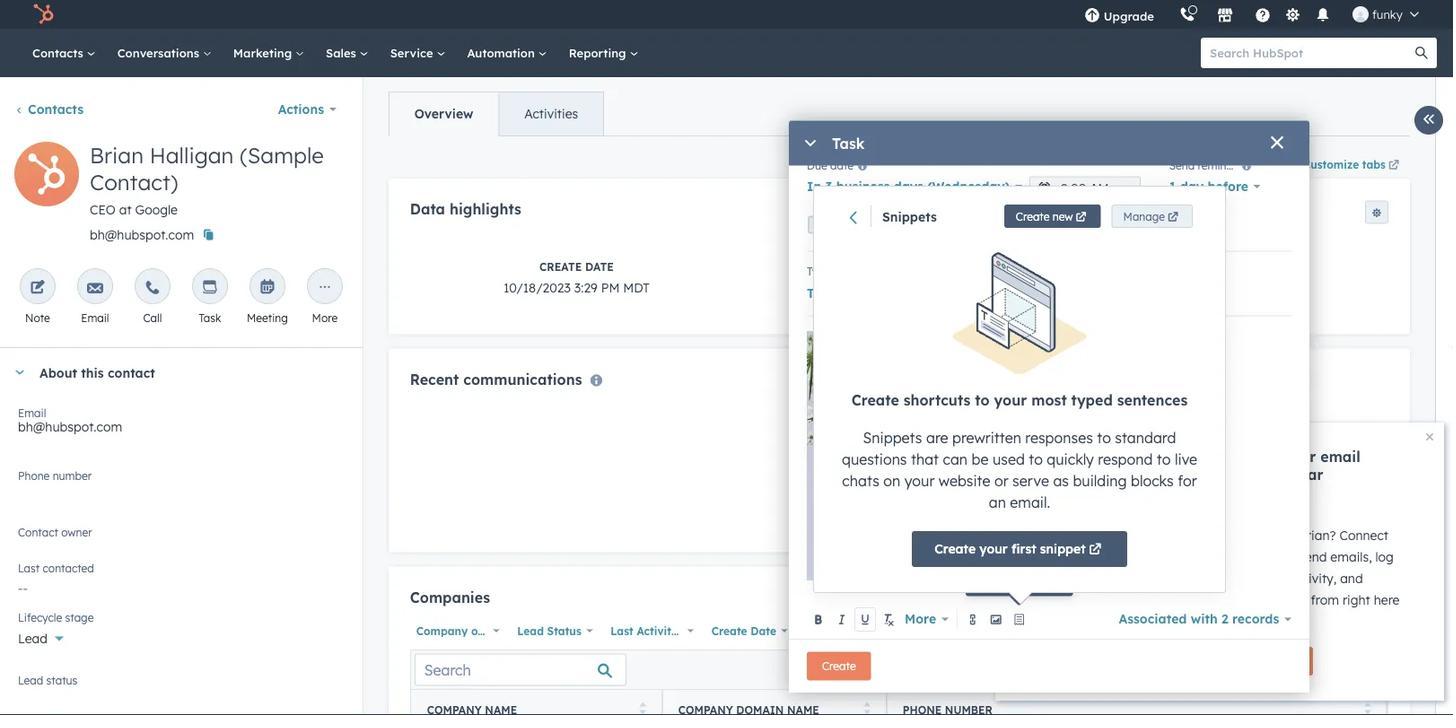 Task type: describe. For each thing, give the bounding box(es) containing it.
pm
[[601, 279, 620, 295]]

create for create date 10/18/2023 3:29 pm mdt
[[540, 260, 582, 273]]

notifications button
[[1308, 0, 1338, 29]]

activity,
[[1290, 571, 1337, 587]]

more inside more popup button
[[905, 612, 936, 627]]

service
[[390, 45, 437, 60]]

to-do button
[[807, 281, 855, 306]]

data
[[410, 200, 445, 218]]

to up respond
[[1097, 429, 1111, 447]]

can
[[943, 451, 968, 469]]

set
[[836, 217, 858, 235]]

create your first snippet
[[935, 541, 1086, 557]]

create for create date
[[712, 624, 747, 638]]

actions button
[[266, 92, 348, 127]]

no activities.
[[861, 512, 938, 528]]

customize tabs
[[1303, 158, 1386, 171]]

email for email bh@hubspot.com
[[18, 406, 46, 420]]

to right set
[[862, 217, 876, 235]]

about for about 2 minutes
[[1166, 496, 1197, 509]]

date inside last activity date --
[[1252, 260, 1281, 273]]

menu containing funky
[[1072, 0, 1432, 29]]

reporting link
[[558, 29, 649, 77]]

activities
[[525, 106, 578, 122]]

0 horizontal spatial 2
[[1200, 496, 1206, 509]]

conversations
[[117, 45, 203, 60]]

marketplaces button
[[1206, 0, 1244, 29]]

navigation containing overview
[[388, 92, 604, 136]]

activity for last activity date
[[637, 624, 678, 638]]

prewritten
[[952, 429, 1021, 447]]

lead button
[[18, 621, 344, 651]]

preliminary tasks button
[[967, 281, 1089, 306]]

activity for last activity date --
[[1194, 260, 1249, 273]]

3
[[825, 179, 832, 194]]

0 vertical spatial contacts
[[32, 45, 87, 60]]

associated with 2 records
[[1119, 612, 1279, 627]]

call
[[143, 311, 162, 324]]

upgrade
[[1104, 9, 1154, 23]]

settings link
[[1282, 5, 1304, 24]]

2 - from the left
[[1222, 279, 1227, 295]]

set to repeat
[[836, 217, 924, 235]]

funky
[[1372, 7, 1403, 22]]

responses
[[1025, 429, 1093, 447]]

no inside "contact owner no owner"
[[18, 532, 35, 548]]

halligan
[[150, 142, 234, 169]]

connect
[[1222, 448, 1279, 466]]

contact
[[108, 365, 155, 380]]

search button
[[1407, 38, 1437, 68]]

create shortcuts to your most typed sentences
[[852, 391, 1188, 409]]

help image
[[1255, 8, 1271, 24]]

no inside alert
[[861, 512, 878, 528]]

tasks
[[1044, 285, 1077, 301]]

hubspot image
[[32, 4, 54, 25]]

help button
[[1248, 0, 1278, 29]]

day
[[1180, 179, 1204, 194]]

0 vertical spatial bh@hubspot.com
[[90, 227, 194, 243]]

companies
[[410, 588, 490, 606]]

for
[[1178, 472, 1197, 490]]

with
[[1191, 612, 1218, 627]]

create new
[[1016, 210, 1073, 223]]

to up prewritten on the right of the page
[[975, 391, 990, 409]]

before
[[1208, 179, 1249, 194]]

recent
[[410, 370, 459, 388]]

brian
[[90, 142, 144, 169]]

lifecycle
[[18, 611, 62, 624]]

in 3 business days (wednesday) button
[[807, 174, 1022, 199]]

lead for lead status
[[517, 624, 544, 638]]

notifications image
[[1315, 8, 1331, 24]]

activities button
[[498, 92, 603, 136]]

—
[[1280, 592, 1291, 608]]

last activity date
[[611, 624, 707, 638]]

hubspot link
[[22, 4, 67, 25]]

and inside pro tip: connect your email account and calendar
[[1228, 466, 1256, 484]]

status
[[547, 624, 581, 638]]

status
[[46, 674, 77, 687]]

lead for lead status
[[18, 674, 43, 687]]

create your first snippet link
[[912, 531, 1127, 567]]

schedule
[[1166, 592, 1218, 608]]

press to sort. image
[[639, 703, 646, 715]]

no owner button
[[18, 522, 344, 552]]

snippets for snippets
[[882, 208, 937, 224]]

your up schedule
[[1166, 571, 1192, 587]]

all
[[1294, 592, 1307, 608]]

settings image
[[1285, 8, 1301, 24]]

lead for lead
[[18, 631, 47, 647]]

preliminary
[[967, 285, 1040, 301]]

create for create new
[[1016, 210, 1050, 223]]

0 vertical spatial contacts link
[[22, 29, 107, 77]]

Search search field
[[414, 654, 626, 686]]

live
[[1175, 451, 1197, 469]]

date inside create date 10/18/2023 3:29 pm mdt
[[585, 260, 614, 273]]

actions
[[278, 101, 324, 117]]

1 vertical spatial contacts link
[[14, 101, 84, 117]]

tip:
[[1195, 448, 1218, 466]]

in
[[1166, 614, 1177, 630]]

about this contact button
[[0, 348, 344, 397]]

marketing
[[233, 45, 295, 60]]

2 inside popup button
[[1222, 612, 1229, 627]]

to left the reach
[[1207, 528, 1219, 544]]

company owner button
[[410, 620, 504, 643]]

to-do
[[807, 285, 843, 301]]

contact owner no owner
[[18, 526, 92, 548]]

sales
[[326, 45, 360, 60]]

here
[[1374, 592, 1400, 608]]

funky town image
[[1353, 6, 1369, 22]]

sentences
[[1117, 391, 1188, 409]]

create date
[[712, 624, 776, 638]]

website
[[939, 472, 991, 490]]

no activities. alert
[[410, 410, 1389, 531]]

Last contacted text field
[[18, 572, 344, 601]]

pro
[[1166, 448, 1190, 466]]

to up serve on the bottom of the page
[[1029, 451, 1043, 469]]

automation link
[[456, 29, 558, 77]]

be
[[972, 451, 989, 469]]

brian halligan (sample contact) ceo at google
[[90, 142, 324, 218]]

snippets for snippets are prewritten responses to standard questions that can be used to quickly respond to live chats on your website or serve as building blocks for an email.
[[863, 429, 922, 447]]

lead status button
[[511, 620, 597, 643]]

owner up last contacted
[[39, 532, 75, 548]]

account inside the ready to reach out to brian? connect your email account to send emails, log your contacts' email activity, and schedule meetings — all from right here in hubspot.
[[1232, 549, 1280, 565]]

do
[[827, 285, 843, 301]]

pro tip: connect your email account and calendar
[[1166, 448, 1361, 484]]

email inside pro tip: connect your email account and calendar
[[1321, 448, 1361, 466]]



Task type: vqa. For each thing, say whether or not it's contained in the screenshot.
the Last within Last Activity Date Popup Button
yes



Task type: locate. For each thing, give the bounding box(es) containing it.
send
[[1299, 549, 1327, 565]]

data highlights
[[410, 200, 521, 218]]

contacted
[[43, 561, 94, 575]]

2 horizontal spatial email
[[1321, 448, 1361, 466]]

last inside last activity date --
[[1163, 260, 1191, 273]]

bh@hubspot.com down "google"
[[90, 227, 194, 243]]

10/18/2023
[[504, 279, 571, 295]]

search image
[[1416, 47, 1428, 59]]

lead down lifecycle
[[18, 631, 47, 647]]

first
[[1012, 541, 1036, 557]]

owner up contacted
[[61, 526, 92, 539]]

1 horizontal spatial email
[[1254, 571, 1286, 587]]

email bh@hubspot.com
[[18, 406, 122, 435]]

lifecycle stage
[[18, 611, 94, 624]]

last inside popup button
[[611, 624, 634, 638]]

task description element
[[807, 42, 1292, 600]]

contacts down hubspot link
[[32, 45, 87, 60]]

account inside pro tip: connect your email account and calendar
[[1166, 466, 1224, 484]]

overview button
[[389, 92, 498, 136]]

activity down 1 day before popup button
[[1194, 260, 1249, 273]]

1 vertical spatial more
[[905, 612, 936, 627]]

to left the live
[[1157, 451, 1171, 469]]

and down emails,
[[1340, 571, 1363, 587]]

respond
[[1098, 451, 1153, 469]]

as
[[1053, 472, 1069, 490]]

date
[[830, 158, 854, 172]]

insert
[[980, 571, 1013, 586]]

0 horizontal spatial press to sort. image
[[864, 703, 870, 715]]

1 horizontal spatial and
[[1340, 571, 1363, 587]]

create for create your first snippet
[[935, 541, 976, 557]]

task image
[[202, 280, 218, 296]]

lead left status
[[18, 674, 43, 687]]

2 horizontal spatial last
[[1163, 260, 1191, 273]]

0 horizontal spatial no
[[18, 532, 35, 548]]

date
[[585, 260, 614, 273], [1252, 260, 1281, 273], [681, 624, 707, 638], [751, 624, 776, 638]]

last for last contacted
[[18, 561, 40, 575]]

email down email icon
[[81, 311, 109, 324]]

your up insert
[[980, 541, 1008, 557]]

1 vertical spatial no
[[18, 532, 35, 548]]

1 vertical spatial activity
[[637, 624, 678, 638]]

funky button
[[1342, 0, 1430, 29]]

call image
[[144, 280, 161, 296]]

1 press to sort. image from the left
[[864, 703, 870, 715]]

last activity date button
[[604, 620, 707, 643]]

last activity date --
[[1163, 260, 1281, 295]]

press to sort. image
[[864, 703, 870, 715], [1365, 703, 1372, 715]]

0 horizontal spatial about
[[39, 365, 77, 380]]

lead inside popup button
[[517, 624, 544, 638]]

that
[[911, 451, 939, 469]]

contacts link down hubspot link
[[22, 29, 107, 77]]

in
[[807, 179, 821, 194]]

0 horizontal spatial and
[[1228, 466, 1256, 484]]

marketing link
[[222, 29, 315, 77]]

phone
[[18, 469, 50, 482]]

create for create shortcuts to your most typed sentences
[[852, 391, 899, 409]]

navigation
[[388, 92, 604, 136]]

lead status
[[517, 624, 581, 638]]

1 vertical spatial 2
[[1222, 612, 1229, 627]]

3 press to sort. element from the left
[[1365, 703, 1372, 715]]

1 horizontal spatial account
[[1232, 549, 1280, 565]]

your left the most
[[994, 391, 1027, 409]]

create for create
[[822, 660, 856, 673]]

Search HubSpot search field
[[1201, 38, 1421, 68]]

menu
[[1072, 0, 1432, 29]]

0 horizontal spatial more
[[312, 311, 338, 324]]

upgrade image
[[1084, 8, 1100, 24]]

1 vertical spatial and
[[1340, 571, 1363, 587]]

tabs
[[1362, 158, 1386, 171]]

0 vertical spatial task
[[832, 134, 865, 152]]

minimize dialog image
[[803, 137, 818, 151]]

brian?
[[1298, 528, 1336, 544]]

2 press to sort. image from the left
[[1365, 703, 1372, 715]]

communications
[[463, 370, 582, 388]]

quickly
[[1047, 451, 1094, 469]]

0 vertical spatial and
[[1228, 466, 1256, 484]]

1 horizontal spatial last
[[611, 624, 634, 638]]

about left this on the bottom
[[39, 365, 77, 380]]

calling icon button
[[1172, 2, 1203, 26]]

1 horizontal spatial press to sort. image
[[1365, 703, 1372, 715]]

0 vertical spatial last
[[1163, 260, 1191, 273]]

most
[[1032, 391, 1067, 409]]

mdt
[[623, 279, 650, 295]]

marketplaces image
[[1217, 8, 1233, 24]]

1 vertical spatial account
[[1232, 549, 1280, 565]]

about for about this contact
[[39, 365, 77, 380]]

1 vertical spatial email
[[1196, 549, 1228, 565]]

0 horizontal spatial email
[[1196, 549, 1228, 565]]

and up minutes
[[1228, 466, 1256, 484]]

no down chats
[[861, 512, 878, 528]]

0 vertical spatial no
[[861, 512, 878, 528]]

1 vertical spatial about
[[1166, 496, 1197, 509]]

ceo
[[90, 202, 116, 218]]

meeting image
[[259, 280, 275, 296]]

0 vertical spatial snippets
[[882, 208, 937, 224]]

queue
[[967, 265, 1000, 278]]

2 horizontal spatial press to sort. element
[[1365, 703, 1372, 715]]

account down the out
[[1232, 549, 1280, 565]]

reach
[[1223, 528, 1256, 544]]

add button
[[1295, 589, 1355, 612]]

out
[[1260, 528, 1279, 544]]

last
[[1163, 260, 1191, 273], [18, 561, 40, 575], [611, 624, 634, 638]]

last for last activity date --
[[1163, 260, 1191, 273]]

sales link
[[315, 29, 379, 77]]

in 3 business days (wednesday)
[[807, 179, 1010, 194]]

snippets inside snippets are prewritten responses to standard questions that can be used to quickly respond to live chats on your website or serve as building blocks for an email.
[[863, 429, 922, 447]]

last right status on the left bottom of the page
[[611, 624, 634, 638]]

note image
[[30, 280, 46, 296]]

0 horizontal spatial task
[[199, 311, 221, 324]]

about this contact
[[39, 365, 155, 380]]

2 right the with
[[1222, 612, 1229, 627]]

Phone number text field
[[18, 466, 344, 502]]

questions
[[842, 451, 907, 469]]

account up about 2 minutes
[[1166, 466, 1224, 484]]

(sample
[[240, 142, 324, 169]]

snippets down days
[[882, 208, 937, 224]]

owner for company owner
[[471, 624, 504, 638]]

1 horizontal spatial about
[[1166, 496, 1197, 509]]

business
[[836, 179, 890, 194]]

building
[[1073, 472, 1127, 490]]

more button
[[901, 607, 952, 632]]

your right connect
[[1283, 448, 1316, 466]]

2 vertical spatial last
[[611, 624, 634, 638]]

right
[[1343, 592, 1370, 608]]

owner right company
[[471, 624, 504, 638]]

your
[[994, 391, 1027, 409], [1283, 448, 1316, 466], [905, 472, 935, 490], [980, 541, 1008, 557], [1166, 549, 1192, 565], [1166, 571, 1192, 587]]

email inside email bh@hubspot.com
[[18, 406, 46, 420]]

at
[[119, 202, 132, 218]]

email up brian?
[[1321, 448, 1361, 466]]

to
[[862, 217, 876, 235], [975, 391, 990, 409], [1097, 429, 1111, 447], [1029, 451, 1043, 469], [1157, 451, 1171, 469], [1207, 528, 1219, 544], [1283, 528, 1295, 544], [1283, 549, 1295, 565]]

0 horizontal spatial account
[[1166, 466, 1224, 484]]

2
[[1200, 496, 1206, 509], [1222, 612, 1229, 627]]

create inside create date 10/18/2023 3:29 pm mdt
[[540, 260, 582, 273]]

1 vertical spatial last
[[18, 561, 40, 575]]

create inside button
[[822, 660, 856, 673]]

your down ready
[[1166, 549, 1192, 565]]

1 - from the left
[[1217, 279, 1222, 295]]

close image
[[1426, 434, 1434, 441]]

contacts link up edit popup button
[[14, 101, 84, 117]]

create new link
[[1004, 205, 1101, 228]]

phone number
[[18, 469, 92, 482]]

0 vertical spatial 2
[[1200, 496, 1206, 509]]

send reminder
[[1169, 158, 1243, 172]]

are
[[926, 429, 948, 447]]

snippets up the questions
[[863, 429, 922, 447]]

stage
[[65, 611, 94, 624]]

bh@hubspot.com up number
[[18, 419, 122, 435]]

0 vertical spatial email
[[81, 311, 109, 324]]

0 vertical spatial account
[[1166, 466, 1224, 484]]

about down for
[[1166, 496, 1197, 509]]

about 2 minutes
[[1166, 496, 1249, 509]]

1
[[1169, 179, 1176, 194]]

0 horizontal spatial last
[[18, 561, 40, 575]]

last down manage link
[[1163, 260, 1191, 273]]

owner
[[61, 526, 92, 539], [39, 532, 75, 548], [471, 624, 504, 638]]

0 vertical spatial email
[[1321, 448, 1361, 466]]

create inside popup button
[[712, 624, 747, 638]]

1 vertical spatial bh@hubspot.com
[[18, 419, 122, 435]]

task up date
[[832, 134, 865, 152]]

associated
[[1119, 612, 1187, 627]]

calling icon image
[[1179, 7, 1196, 23]]

used
[[993, 451, 1025, 469]]

press to sort. element
[[639, 703, 646, 715], [864, 703, 870, 715], [1365, 703, 1372, 715]]

0 vertical spatial about
[[39, 365, 77, 380]]

email for email
[[81, 311, 109, 324]]

and inside the ready to reach out to brian? connect your email account to send emails, log your contacts' email activity, and schedule meetings — all from right here in hubspot.
[[1340, 571, 1363, 587]]

no up last contacted
[[18, 532, 35, 548]]

1 vertical spatial email
[[18, 406, 46, 420]]

activity up press to sort. image
[[637, 624, 678, 638]]

task
[[832, 134, 865, 152], [199, 311, 221, 324]]

1 horizontal spatial press to sort. element
[[864, 703, 870, 715]]

repeat
[[880, 217, 924, 235]]

task down task 'image' at the top of the page
[[199, 311, 221, 324]]

note
[[25, 311, 50, 324]]

contacts
[[32, 45, 87, 60], [28, 101, 84, 117]]

contacts up edit popup button
[[28, 101, 84, 117]]

owner inside popup button
[[471, 624, 504, 638]]

0 vertical spatial activity
[[1194, 260, 1249, 273]]

last contacted
[[18, 561, 94, 575]]

1 vertical spatial task
[[199, 311, 221, 324]]

email down caret image
[[18, 406, 46, 420]]

contact)
[[90, 169, 178, 196]]

2 vertical spatial email
[[1254, 571, 1286, 587]]

2 press to sort. element from the left
[[864, 703, 870, 715]]

0 vertical spatial more
[[312, 311, 338, 324]]

lead left status on the left bottom of the page
[[517, 624, 544, 638]]

due
[[807, 158, 827, 172]]

1 vertical spatial contacts
[[28, 101, 84, 117]]

close dialog image
[[1270, 137, 1285, 151]]

add
[[1322, 594, 1343, 607]]

more image
[[317, 280, 333, 296]]

1 horizontal spatial activity
[[1194, 260, 1249, 273]]

account
[[1166, 466, 1224, 484], [1232, 549, 1280, 565]]

1 horizontal spatial email
[[81, 311, 109, 324]]

number
[[53, 469, 92, 482]]

email up contacts'
[[1196, 549, 1228, 565]]

last for last activity date
[[611, 624, 634, 638]]

activities.
[[882, 512, 938, 528]]

email image
[[87, 280, 103, 296]]

create date button
[[705, 620, 792, 643]]

manage link
[[1112, 205, 1193, 228]]

1 horizontal spatial no
[[861, 512, 878, 528]]

serve
[[1013, 472, 1049, 490]]

lead
[[517, 624, 544, 638], [18, 631, 47, 647], [18, 674, 43, 687]]

email up the —
[[1254, 571, 1286, 587]]

0 horizontal spatial press to sort. element
[[639, 703, 646, 715]]

HH:MM text field
[[1029, 177, 1141, 199]]

emails,
[[1331, 549, 1372, 565]]

about inside "dropdown button"
[[39, 365, 77, 380]]

your inside pro tip: connect your email account and calendar
[[1283, 448, 1316, 466]]

activity inside last activity date --
[[1194, 260, 1249, 273]]

1 horizontal spatial 2
[[1222, 612, 1229, 627]]

caret image
[[14, 370, 25, 375]]

activity inside popup button
[[637, 624, 678, 638]]

to left send
[[1283, 549, 1295, 565]]

blocks
[[1131, 472, 1174, 490]]

your down that
[[905, 472, 935, 490]]

lead inside popup button
[[18, 631, 47, 647]]

0 horizontal spatial email
[[18, 406, 46, 420]]

snippet
[[1016, 571, 1059, 586]]

1 horizontal spatial more
[[905, 612, 936, 627]]

1 vertical spatial snippets
[[863, 429, 922, 447]]

last down contact
[[18, 561, 40, 575]]

2 left minutes
[[1200, 496, 1206, 509]]

to right the out
[[1283, 528, 1295, 544]]

chats
[[842, 472, 880, 490]]

1 press to sort. element from the left
[[639, 703, 646, 715]]

0 horizontal spatial activity
[[637, 624, 678, 638]]

your inside snippets are prewritten responses to standard questions that can be used to quickly respond to live chats on your website or serve as building blocks for an email.
[[905, 472, 935, 490]]

1 horizontal spatial task
[[832, 134, 865, 152]]

customize tabs link
[[1279, 150, 1410, 179]]

google
[[135, 202, 178, 218]]

ready
[[1166, 528, 1204, 544]]

owner for contact owner no owner
[[61, 526, 92, 539]]

automation
[[467, 45, 538, 60]]



